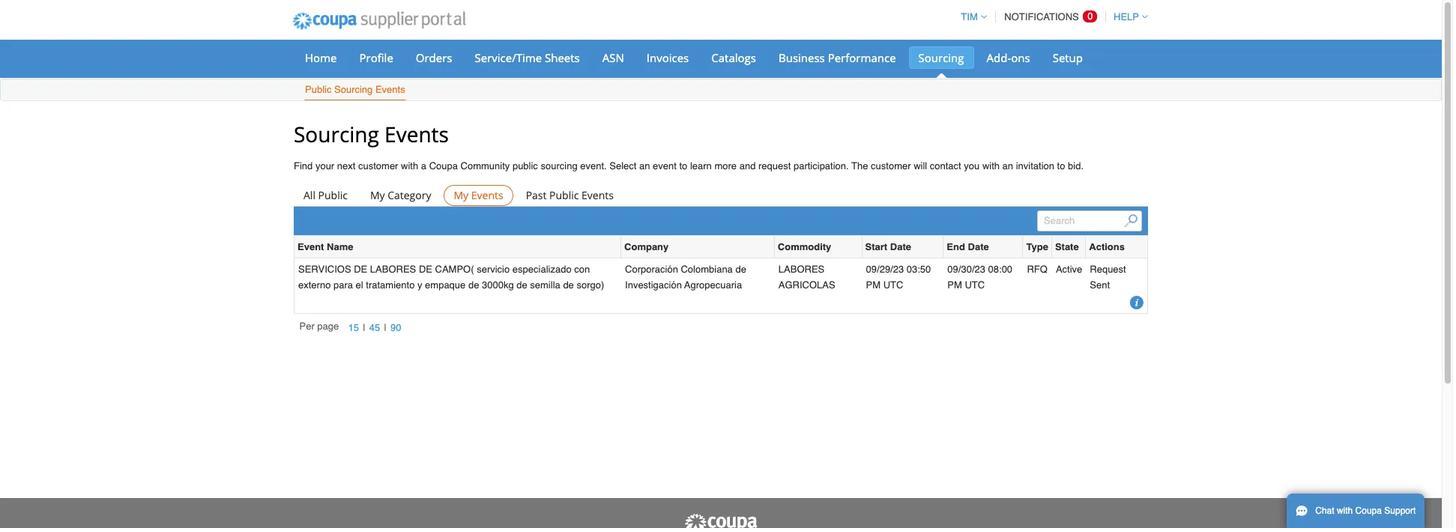 Task type: describe. For each thing, give the bounding box(es) containing it.
select
[[609, 160, 637, 172]]

navigation containing per page
[[299, 320, 405, 336]]

2 | from the left
[[384, 322, 387, 333]]

event name
[[298, 242, 353, 253]]

state button
[[1055, 239, 1079, 255]]

find your next customer with a coupa community public sourcing event. select an event to learn more and request participation. the customer will contact you with an invitation to bid.
[[294, 160, 1084, 172]]

help link
[[1107, 11, 1148, 22]]

investigación
[[625, 280, 682, 291]]

0 horizontal spatial with
[[401, 160, 418, 172]]

navigation containing notifications 0
[[954, 2, 1148, 31]]

category
[[388, 188, 431, 203]]

past public events link
[[516, 185, 623, 206]]

company button
[[624, 239, 669, 255]]

1 an from the left
[[639, 160, 650, 172]]

your
[[315, 160, 334, 172]]

campo(
[[435, 264, 474, 275]]

para
[[333, 280, 353, 291]]

coupa inside button
[[1355, 506, 1382, 516]]

request
[[758, 160, 791, 172]]

commodity button
[[778, 239, 831, 255]]

help
[[1114, 11, 1139, 22]]

2 customer from the left
[[871, 160, 911, 172]]

business
[[779, 50, 825, 65]]

all public link
[[294, 185, 357, 206]]

events inside 'link'
[[582, 188, 614, 203]]

business performance
[[779, 50, 896, 65]]

asn link
[[593, 46, 634, 69]]

learn
[[690, 160, 712, 172]]

date for start date
[[890, 242, 911, 253]]

tratamiento
[[366, 280, 415, 291]]

date for end date
[[968, 242, 989, 253]]

service/time
[[475, 50, 542, 65]]

2 to from the left
[[1057, 160, 1065, 172]]

invoices link
[[637, 46, 699, 69]]

sourcing link
[[909, 46, 974, 69]]

09/30/23
[[948, 264, 986, 275]]

next
[[337, 160, 356, 172]]

sourcing events
[[294, 120, 449, 148]]

my for my events
[[454, 188, 469, 203]]

add-ons
[[987, 50, 1030, 65]]

participation.
[[794, 160, 849, 172]]

home link
[[295, 46, 347, 69]]

agropecuaria
[[684, 280, 742, 291]]

y
[[417, 280, 422, 291]]

type button
[[1026, 239, 1048, 255]]

servicios
[[298, 264, 351, 275]]

rfq
[[1027, 264, 1048, 275]]

0 horizontal spatial coupa
[[429, 160, 458, 172]]

event name button
[[298, 239, 353, 255]]

active
[[1056, 264, 1082, 275]]

15
[[348, 322, 359, 333]]

08:00
[[988, 264, 1013, 275]]

public down home link
[[305, 84, 332, 95]]

09/30/23 08:00 pm utc
[[948, 264, 1013, 291]]

1 to from the left
[[679, 160, 688, 172]]

orders link
[[406, 46, 462, 69]]

1 | from the left
[[363, 322, 365, 333]]

service/time sheets link
[[465, 46, 590, 69]]

will
[[914, 160, 927, 172]]

event
[[653, 160, 677, 172]]

my events
[[454, 188, 503, 203]]

orders
[[416, 50, 452, 65]]

contact
[[930, 160, 961, 172]]

support
[[1385, 506, 1416, 516]]

bid.
[[1068, 160, 1084, 172]]

public
[[513, 160, 538, 172]]

notifications 0
[[1005, 10, 1093, 22]]

start
[[865, 242, 888, 253]]

pm for 09/30/23 08:00 pm utc
[[948, 280, 962, 291]]

pm for 09/29/23 03:50 pm utc
[[866, 280, 881, 291]]

sourcing inside public sourcing events link
[[334, 84, 373, 95]]

chat with coupa support button
[[1287, 494, 1425, 528]]

sheets
[[545, 50, 580, 65]]

especializado
[[513, 264, 572, 275]]

and
[[739, 160, 756, 172]]

invitation
[[1016, 160, 1055, 172]]

search image
[[1124, 214, 1137, 228]]

tim link
[[954, 11, 987, 22]]

corporación
[[625, 264, 678, 275]]

servicio
[[477, 264, 510, 275]]

de left semilla
[[517, 280, 527, 291]]

past
[[526, 188, 547, 203]]

sent
[[1090, 280, 1110, 291]]

per page
[[299, 320, 339, 332]]

0 horizontal spatial coupa supplier portal image
[[283, 2, 476, 40]]

catalogs
[[711, 50, 756, 65]]

event
[[298, 242, 324, 253]]

utc for 09/29/23
[[883, 280, 903, 291]]

chat
[[1316, 506, 1335, 516]]

1 customer from the left
[[358, 160, 398, 172]]

per
[[299, 320, 315, 332]]

more
[[715, 160, 737, 172]]

sourcing for sourcing events
[[294, 120, 379, 148]]

public sourcing events link
[[304, 81, 406, 100]]



Task type: vqa. For each thing, say whether or not it's contained in the screenshot.
& within "Environmental, Social, Governance & Diversity"
no



Task type: locate. For each thing, give the bounding box(es) containing it.
type
[[1026, 242, 1048, 253]]

state
[[1055, 242, 1079, 253]]

public for all
[[318, 188, 348, 203]]

1 vertical spatial coupa
[[1355, 506, 1382, 516]]

2 date from the left
[[968, 242, 989, 253]]

de
[[354, 264, 367, 275], [419, 264, 432, 275]]

1 horizontal spatial utc
[[965, 280, 985, 291]]

15 | 45 | 90
[[348, 322, 401, 333]]

90 button
[[387, 320, 405, 335]]

1 horizontal spatial with
[[982, 160, 1000, 172]]

add-
[[987, 50, 1011, 65]]

15 button
[[344, 320, 363, 335]]

pm inside '09/30/23 08:00 pm utc'
[[948, 280, 962, 291]]

events down "profile"
[[375, 84, 405, 95]]

2 my from the left
[[454, 188, 469, 203]]

setup link
[[1043, 46, 1093, 69]]

de up agropecuaria
[[736, 264, 746, 275]]

0 horizontal spatial customer
[[358, 160, 398, 172]]

my category link
[[360, 185, 441, 206]]

my left the category
[[370, 188, 385, 203]]

a
[[421, 160, 426, 172]]

date inside 'button'
[[968, 242, 989, 253]]

1 horizontal spatial labores
[[779, 264, 825, 275]]

date right start
[[890, 242, 911, 253]]

0 vertical spatial coupa supplier portal image
[[283, 2, 476, 40]]

45
[[369, 322, 380, 333]]

start date button
[[865, 239, 911, 255]]

| right 15
[[363, 322, 365, 333]]

customer left will
[[871, 160, 911, 172]]

1 horizontal spatial coupa
[[1355, 506, 1382, 516]]

Search text field
[[1037, 211, 1142, 232]]

0 horizontal spatial pm
[[866, 280, 881, 291]]

09/29/23
[[866, 264, 904, 275]]

1 horizontal spatial to
[[1057, 160, 1065, 172]]

1 utc from the left
[[883, 280, 903, 291]]

commodity
[[778, 242, 831, 253]]

0 horizontal spatial an
[[639, 160, 650, 172]]

1 horizontal spatial de
[[419, 264, 432, 275]]

end date
[[947, 242, 989, 253]]

my down community
[[454, 188, 469, 203]]

name
[[327, 242, 353, 253]]

de left "sorgo)" on the bottom left of the page
[[563, 280, 574, 291]]

1 horizontal spatial coupa supplier portal image
[[684, 513, 758, 528]]

1 horizontal spatial navigation
[[954, 2, 1148, 31]]

past public events
[[526, 188, 614, 203]]

| right the 45
[[384, 322, 387, 333]]

labores inside labores agricolas
[[779, 264, 825, 275]]

business performance link
[[769, 46, 906, 69]]

events up a on the top left of the page
[[385, 120, 449, 148]]

1 horizontal spatial my
[[454, 188, 469, 203]]

pm down 09/30/23 at the right
[[948, 280, 962, 291]]

90
[[391, 322, 401, 333]]

3000kg
[[482, 280, 514, 291]]

coupa supplier portal image
[[283, 2, 476, 40], [684, 513, 758, 528]]

service/time sheets
[[475, 50, 580, 65]]

end
[[947, 242, 965, 253]]

tab list containing all public
[[294, 185, 1148, 206]]

1 de from the left
[[354, 264, 367, 275]]

0 horizontal spatial de
[[354, 264, 367, 275]]

2 utc from the left
[[965, 280, 985, 291]]

events down community
[[471, 188, 503, 203]]

public right all
[[318, 188, 348, 203]]

date right "end"
[[968, 242, 989, 253]]

my for my category
[[370, 188, 385, 203]]

an left 'event'
[[639, 160, 650, 172]]

09/29/23 03:50 pm utc
[[866, 264, 931, 291]]

to
[[679, 160, 688, 172], [1057, 160, 1065, 172]]

1 horizontal spatial date
[[968, 242, 989, 253]]

1 date from the left
[[890, 242, 911, 253]]

2 labores from the left
[[779, 264, 825, 275]]

date inside button
[[890, 242, 911, 253]]

utc down 09/30/23 at the right
[[965, 280, 985, 291]]

labores up agricolas
[[779, 264, 825, 275]]

community
[[461, 160, 510, 172]]

with right you at top right
[[982, 160, 1000, 172]]

performance
[[828, 50, 896, 65]]

de left the 3000kg
[[468, 280, 479, 291]]

with inside button
[[1337, 506, 1353, 516]]

1 pm from the left
[[866, 280, 881, 291]]

request
[[1090, 264, 1126, 275]]

customer right next
[[358, 160, 398, 172]]

0 horizontal spatial my
[[370, 188, 385, 203]]

2 horizontal spatial with
[[1337, 506, 1353, 516]]

tab list
[[294, 185, 1148, 206]]

45 button
[[365, 320, 384, 335]]

utc inside '09/30/23 08:00 pm utc'
[[965, 280, 985, 291]]

1 vertical spatial coupa supplier portal image
[[684, 513, 758, 528]]

0
[[1088, 10, 1093, 22]]

invoices
[[647, 50, 689, 65]]

externo
[[298, 280, 331, 291]]

start date
[[865, 242, 911, 253]]

de up el
[[354, 264, 367, 275]]

with right chat
[[1337, 506, 1353, 516]]

type state
[[1026, 242, 1079, 253]]

0 horizontal spatial utc
[[883, 280, 903, 291]]

labores inside servicios de labores de campo( servicio especializado con externo para el tratamiento y empaque  de 3000kg de semilla de sorgo)
[[370, 264, 416, 275]]

profile link
[[350, 46, 403, 69]]

colombiana
[[681, 264, 733, 275]]

1 horizontal spatial customer
[[871, 160, 911, 172]]

public for past
[[549, 188, 579, 203]]

1 labores from the left
[[370, 264, 416, 275]]

el
[[356, 280, 363, 291]]

my events link
[[444, 185, 513, 206]]

sourcing for sourcing
[[919, 50, 964, 65]]

2 pm from the left
[[948, 280, 962, 291]]

labores
[[370, 264, 416, 275], [779, 264, 825, 275]]

0 horizontal spatial date
[[890, 242, 911, 253]]

de inside the corporación colombiana de investigación agropecuaria
[[736, 264, 746, 275]]

2 vertical spatial sourcing
[[294, 120, 379, 148]]

de up y on the left of the page
[[419, 264, 432, 275]]

home
[[305, 50, 337, 65]]

0 vertical spatial sourcing
[[919, 50, 964, 65]]

setup
[[1053, 50, 1083, 65]]

the
[[852, 160, 868, 172]]

request sent
[[1090, 264, 1126, 291]]

corporación colombiana de investigación agropecuaria
[[625, 264, 746, 291]]

actions button
[[1089, 239, 1125, 255]]

2 an from the left
[[1003, 160, 1013, 172]]

0 horizontal spatial to
[[679, 160, 688, 172]]

with
[[401, 160, 418, 172], [982, 160, 1000, 172], [1337, 506, 1353, 516]]

my category
[[370, 188, 431, 203]]

find
[[294, 160, 313, 172]]

1 my from the left
[[370, 188, 385, 203]]

all
[[304, 188, 315, 203]]

my
[[370, 188, 385, 203], [454, 188, 469, 203]]

end date button
[[947, 239, 989, 255]]

de
[[736, 264, 746, 275], [468, 280, 479, 291], [517, 280, 527, 291], [563, 280, 574, 291]]

agricolas
[[779, 280, 835, 291]]

0 horizontal spatial labores
[[370, 264, 416, 275]]

0 vertical spatial coupa
[[429, 160, 458, 172]]

page
[[317, 320, 339, 332]]

ons
[[1011, 50, 1030, 65]]

utc inside 09/29/23 03:50 pm utc
[[883, 280, 903, 291]]

an left invitation
[[1003, 160, 1013, 172]]

public right past at left
[[549, 188, 579, 203]]

all public
[[304, 188, 348, 203]]

1 horizontal spatial an
[[1003, 160, 1013, 172]]

public
[[305, 84, 332, 95], [318, 188, 348, 203], [549, 188, 579, 203]]

coupa left support
[[1355, 506, 1382, 516]]

to left bid.
[[1057, 160, 1065, 172]]

03:50
[[907, 264, 931, 275]]

1 horizontal spatial |
[[384, 322, 387, 333]]

public inside 'link'
[[549, 188, 579, 203]]

navigation
[[954, 2, 1148, 31], [299, 320, 405, 336]]

profile
[[359, 50, 393, 65]]

date
[[890, 242, 911, 253], [968, 242, 989, 253]]

sourcing inside sourcing link
[[919, 50, 964, 65]]

to left learn
[[679, 160, 688, 172]]

with left a on the top left of the page
[[401, 160, 418, 172]]

notifications
[[1005, 11, 1079, 22]]

1 vertical spatial sourcing
[[334, 84, 373, 95]]

1 horizontal spatial pm
[[948, 280, 962, 291]]

empaque
[[425, 280, 466, 291]]

actions
[[1089, 242, 1125, 253]]

sourcing down profile link
[[334, 84, 373, 95]]

labores up tratamiento
[[370, 264, 416, 275]]

0 vertical spatial navigation
[[954, 2, 1148, 31]]

2 de from the left
[[419, 264, 432, 275]]

pm down 09/29/23
[[866, 280, 881, 291]]

utc for 09/30/23
[[965, 280, 985, 291]]

1 vertical spatial navigation
[[299, 320, 405, 336]]

chat with coupa support
[[1316, 506, 1416, 516]]

|
[[363, 322, 365, 333], [384, 322, 387, 333]]

0 horizontal spatial navigation
[[299, 320, 405, 336]]

coupa right a on the top left of the page
[[429, 160, 458, 172]]

sourcing up next
[[294, 120, 379, 148]]

events down event.
[[582, 188, 614, 203]]

0 horizontal spatial |
[[363, 322, 365, 333]]

sourcing down tim
[[919, 50, 964, 65]]

utc down 09/29/23
[[883, 280, 903, 291]]

pm inside 09/29/23 03:50 pm utc
[[866, 280, 881, 291]]

my inside 'link'
[[370, 188, 385, 203]]

tim
[[961, 11, 978, 22]]

coupa
[[429, 160, 458, 172], [1355, 506, 1382, 516]]



